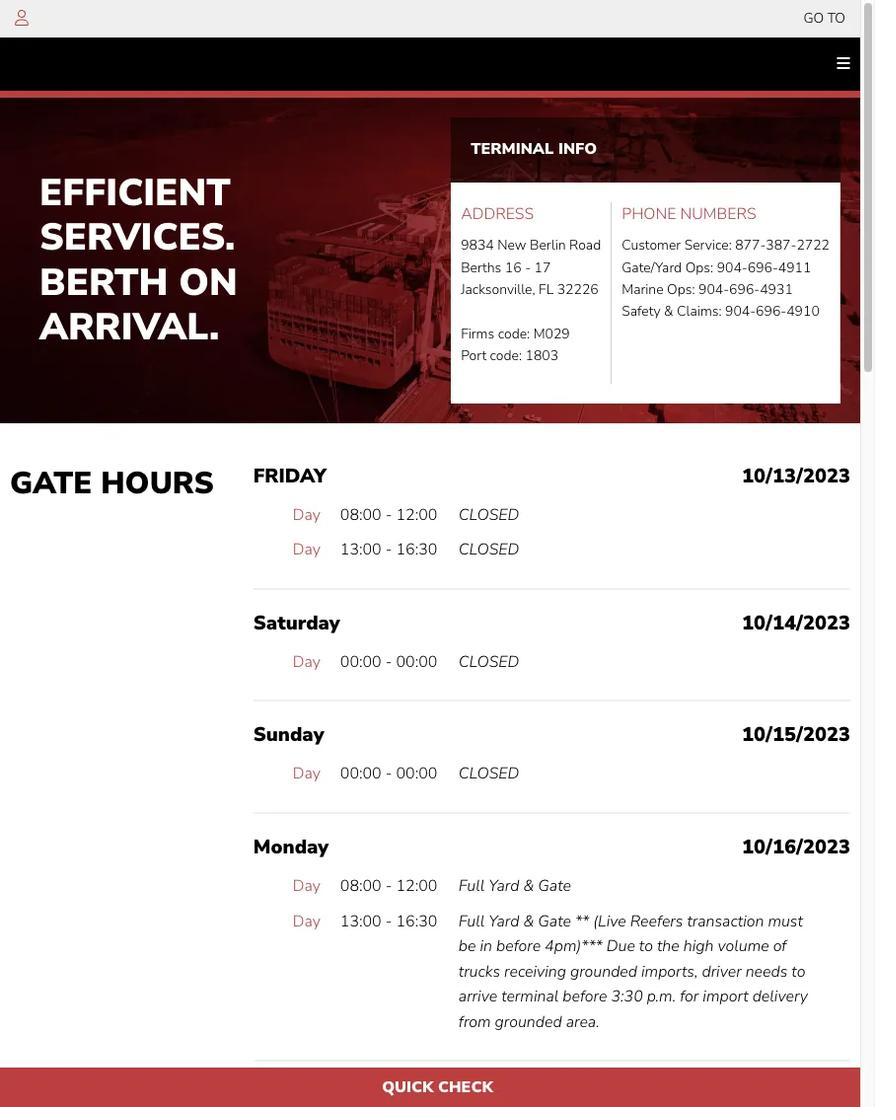 Task type: describe. For each thing, give the bounding box(es) containing it.
service:
[[685, 236, 732, 255]]

monday
[[253, 834, 329, 860]]

transaction
[[687, 910, 764, 932]]

(live
[[593, 910, 626, 932]]

of
[[773, 936, 787, 957]]

1 vertical spatial 904-
[[699, 280, 729, 299]]

berth
[[39, 257, 168, 308]]

volume
[[718, 936, 769, 957]]

0 vertical spatial 696-
[[748, 258, 778, 277]]

6 day from the top
[[293, 910, 321, 932]]

1 vertical spatial ops:
[[667, 280, 695, 299]]

go to
[[804, 9, 846, 28]]

08:00 for friday
[[340, 504, 382, 526]]

must
[[768, 910, 803, 932]]

from
[[459, 1011, 491, 1033]]

4931
[[760, 280, 793, 299]]

16:30 for monday
[[396, 910, 438, 932]]

9834 new berlin road berths 16 - 17 jacksonville, fl 32226
[[461, 236, 601, 299]]

16
[[505, 258, 522, 277]]

terminal info
[[471, 138, 597, 160]]

receiving
[[504, 961, 566, 983]]

yard for full yard & gate
[[489, 875, 519, 897]]

2 day from the top
[[293, 539, 321, 561]]

00:00 - 00:00 for sunday
[[340, 763, 438, 785]]

terminal
[[501, 986, 559, 1008]]

10/13/2023
[[742, 462, 851, 489]]

gate for 08:00 - 12:00
[[538, 875, 571, 897]]

13:00 - 16:30 for friday
[[340, 539, 438, 561]]

08:00 - 12:00 for friday
[[340, 504, 438, 526]]

arrive
[[459, 986, 498, 1008]]

- inside the 9834 new berlin road berths 16 - 17 jacksonville, fl 32226
[[525, 258, 531, 277]]

efficient
[[39, 167, 231, 218]]

9834
[[461, 236, 494, 255]]

full yard & gate
[[459, 875, 571, 897]]

2722
[[797, 236, 830, 255]]

4910
[[787, 302, 820, 321]]

1 vertical spatial to
[[792, 961, 806, 983]]

0 horizontal spatial to
[[639, 936, 653, 957]]

info
[[559, 138, 597, 160]]

1 vertical spatial before
[[563, 986, 607, 1008]]

imports,
[[641, 961, 698, 983]]

phone numbers
[[622, 203, 757, 225]]

10/16/2023
[[742, 834, 851, 860]]

services.
[[39, 212, 235, 263]]

10/14/2023
[[742, 610, 851, 636]]

yard for full yard & gate ** (live reefers transaction must be in before 4pm)*** due to the high volume of trucks receiving grounded imports, driver needs to arrive terminal before 3:30 p.m. for import delivery from grounded area.
[[489, 910, 519, 932]]

check
[[438, 1077, 493, 1098]]

jacksonville,
[[461, 280, 535, 299]]

m029
[[534, 324, 570, 343]]

13:00 - 16:30 for monday
[[340, 910, 438, 932]]

32226
[[557, 280, 599, 299]]

closed for friday
[[459, 504, 519, 526]]

2 vertical spatial 696-
[[756, 302, 787, 321]]

numbers
[[680, 203, 757, 225]]

address
[[461, 203, 534, 225]]

needs
[[746, 961, 788, 983]]

firms
[[461, 324, 495, 343]]

marine
[[622, 280, 664, 299]]

area.
[[566, 1011, 600, 1033]]

1 vertical spatial 696-
[[729, 280, 760, 299]]

safety
[[622, 302, 661, 321]]

day for monday
[[293, 875, 321, 897]]

4911
[[778, 258, 812, 277]]

friday
[[253, 462, 327, 489]]

claims:
[[677, 302, 722, 321]]

go
[[804, 9, 824, 28]]

gate/yard
[[622, 258, 682, 277]]

17
[[534, 258, 551, 277]]

saturday
[[253, 610, 340, 636]]

berths
[[461, 258, 502, 277]]



Task type: vqa. For each thing, say whether or not it's contained in the screenshot.
the bottom the 'transaction'
no



Task type: locate. For each thing, give the bounding box(es) containing it.
1 13:00 - 16:30 from the top
[[340, 539, 438, 561]]

gate for 13:00 - 16:30
[[538, 910, 571, 932]]

& for full yard & gate ** (live reefers transaction must be in before 4pm)*** due to the high volume of trucks receiving grounded imports, driver needs to arrive terminal before 3:30 p.m. for import delivery from grounded area.
[[523, 910, 534, 932]]

1 00:00 - 00:00 from the top
[[340, 651, 438, 673]]

firms code:  m029 port code:  1803
[[461, 324, 570, 365]]

0 vertical spatial before
[[496, 936, 541, 957]]

0 vertical spatial 904-
[[717, 258, 748, 277]]

904- down '877-'
[[717, 258, 748, 277]]

1 vertical spatial 13:00 - 16:30
[[340, 910, 438, 932]]

p.m.
[[647, 986, 676, 1008]]

driver
[[702, 961, 742, 983]]

08:00 - 12:00 for monday
[[340, 875, 438, 897]]

bars image
[[837, 55, 851, 71]]

0 vertical spatial 13:00
[[340, 539, 382, 561]]

08:00
[[340, 504, 382, 526], [340, 875, 382, 897]]

before up area.
[[563, 986, 607, 1008]]

1 vertical spatial &
[[523, 875, 534, 897]]

13:00
[[340, 539, 382, 561], [340, 910, 382, 932]]

closed for sunday
[[459, 763, 519, 785]]

terminal
[[471, 138, 554, 160]]

new
[[498, 236, 527, 255]]

12:00 for monday
[[396, 875, 438, 897]]

2 13:00 from the top
[[340, 910, 382, 932]]

16:30 for friday
[[396, 539, 438, 561]]

0 vertical spatial 00:00 - 00:00
[[340, 651, 438, 673]]

gate inside full yard & gate ** (live reefers transaction must be in before 4pm)*** due to the high volume of trucks receiving grounded imports, driver needs to arrive terminal before 3:30 p.m. for import delivery from grounded area.
[[538, 910, 571, 932]]

0 vertical spatial yard
[[489, 875, 519, 897]]

0 vertical spatial ops:
[[686, 258, 714, 277]]

877-
[[735, 236, 766, 255]]

12:00 for friday
[[396, 504, 438, 526]]

1803
[[526, 347, 559, 365]]

5 day from the top
[[293, 875, 321, 897]]

0 vertical spatial 08:00 - 12:00
[[340, 504, 438, 526]]

904- right claims: at the right of the page
[[725, 302, 756, 321]]

1 08:00 - 12:00 from the top
[[340, 504, 438, 526]]

13:00 - 16:30
[[340, 539, 438, 561], [340, 910, 438, 932]]

due
[[607, 936, 635, 957]]

0 vertical spatial code:
[[498, 324, 530, 343]]

1 vertical spatial 12:00
[[396, 875, 438, 897]]

2 closed from the top
[[459, 539, 519, 561]]

1 vertical spatial 13:00
[[340, 910, 382, 932]]

quick check link
[[0, 1068, 875, 1107]]

& up 'receiving'
[[523, 875, 534, 897]]

be
[[459, 936, 476, 957]]

& right safety
[[664, 302, 674, 321]]

2 13:00 - 16:30 from the top
[[340, 910, 438, 932]]

08:00 - 12:00
[[340, 504, 438, 526], [340, 875, 438, 897]]

to up delivery
[[792, 961, 806, 983]]

0 horizontal spatial before
[[496, 936, 541, 957]]

fl
[[539, 280, 554, 299]]

grounded down terminal
[[495, 1011, 562, 1033]]

phone
[[622, 203, 676, 225]]

yard inside full yard & gate ** (live reefers transaction must be in before 4pm)*** due to the high volume of trucks receiving grounded imports, driver needs to arrive terminal before 3:30 p.m. for import delivery from grounded area.
[[489, 910, 519, 932]]

4pm)***
[[545, 936, 603, 957]]

2 00:00 - 00:00 from the top
[[340, 763, 438, 785]]

& for full yard & gate
[[523, 875, 534, 897]]

1 closed from the top
[[459, 504, 519, 526]]

ops: up claims: at the right of the page
[[667, 280, 695, 299]]

00:00 - 00:00 for saturday
[[340, 651, 438, 673]]

before up 'receiving'
[[496, 936, 541, 957]]

ops:
[[686, 258, 714, 277], [667, 280, 695, 299]]

road
[[570, 236, 601, 255]]

grounded down due
[[570, 961, 638, 983]]

3:30
[[611, 986, 643, 1008]]

to left the
[[639, 936, 653, 957]]

sunday
[[253, 722, 324, 748]]

1 vertical spatial 16:30
[[396, 910, 438, 932]]

gate hours
[[10, 462, 214, 504]]

code:
[[498, 324, 530, 343], [490, 347, 522, 365]]

& inside customer service: 877-387-2722 gate/yard ops: 904-696-4911 marine ops: 904-696-4931 safety & claims: 904-696-4910
[[664, 302, 674, 321]]

1 day from the top
[[293, 504, 321, 526]]

4 closed from the top
[[459, 763, 519, 785]]

16:30
[[396, 539, 438, 561], [396, 910, 438, 932]]

arrival.
[[39, 302, 219, 353]]

1 full from the top
[[459, 875, 485, 897]]

2 vertical spatial gate
[[538, 910, 571, 932]]

2 08:00 from the top
[[340, 875, 382, 897]]

yard
[[489, 875, 519, 897], [489, 910, 519, 932]]

customer service: 877-387-2722 gate/yard ops: 904-696-4911 marine ops: 904-696-4931 safety & claims: 904-696-4910
[[622, 236, 830, 321]]

day for saturday
[[293, 651, 321, 673]]

3 closed from the top
[[459, 651, 519, 673]]

0 vertical spatial 16:30
[[396, 539, 438, 561]]

reefers
[[630, 910, 683, 932]]

2 08:00 - 12:00 from the top
[[340, 875, 438, 897]]

0 vertical spatial to
[[639, 936, 653, 957]]

13:00 for monday
[[340, 910, 382, 932]]

customer
[[622, 236, 681, 255]]

quick check
[[382, 1077, 493, 1098]]

delivery
[[753, 986, 808, 1008]]

gate
[[10, 462, 92, 504], [538, 875, 571, 897], [538, 910, 571, 932]]

1 yard from the top
[[489, 875, 519, 897]]

1 08:00 from the top
[[340, 504, 382, 526]]

2 16:30 from the top
[[396, 910, 438, 932]]

ops: down service:
[[686, 258, 714, 277]]

code: up 1803
[[498, 324, 530, 343]]

day for sunday
[[293, 763, 321, 785]]

1 vertical spatial grounded
[[495, 1011, 562, 1033]]

to
[[639, 936, 653, 957], [792, 961, 806, 983]]

hours
[[101, 462, 214, 504]]

&
[[664, 302, 674, 321], [523, 875, 534, 897], [523, 910, 534, 932]]

08:00 for monday
[[340, 875, 382, 897]]

3 day from the top
[[293, 651, 321, 673]]

13:00 for friday
[[340, 539, 382, 561]]

user image
[[15, 10, 29, 26]]

2 vertical spatial 904-
[[725, 302, 756, 321]]

904- up claims: at the right of the page
[[699, 280, 729, 299]]

1 vertical spatial 00:00 - 00:00
[[340, 763, 438, 785]]

1 vertical spatial 08:00 - 12:00
[[340, 875, 438, 897]]

full inside full yard & gate ** (live reefers transaction must be in before 4pm)*** due to the high volume of trucks receiving grounded imports, driver needs to arrive terminal before 3:30 p.m. for import delivery from grounded area.
[[459, 910, 485, 932]]

in
[[480, 936, 492, 957]]

full for full yard & gate
[[459, 875, 485, 897]]

1 16:30 from the top
[[396, 539, 438, 561]]

0 vertical spatial gate
[[10, 462, 92, 504]]

2 yard from the top
[[489, 910, 519, 932]]

1 horizontal spatial grounded
[[570, 961, 638, 983]]

1 horizontal spatial before
[[563, 986, 607, 1008]]

2 full from the top
[[459, 910, 485, 932]]

0 vertical spatial 13:00 - 16:30
[[340, 539, 438, 561]]

2 12:00 from the top
[[396, 875, 438, 897]]

berlin
[[530, 236, 566, 255]]

code: right port
[[490, 347, 522, 365]]

1 12:00 from the top
[[396, 504, 438, 526]]

4 day from the top
[[293, 763, 321, 785]]

closed
[[459, 504, 519, 526], [459, 539, 519, 561], [459, 651, 519, 673], [459, 763, 519, 785]]

00:00 - 00:00
[[340, 651, 438, 673], [340, 763, 438, 785]]

0 vertical spatial 12:00
[[396, 504, 438, 526]]

1 vertical spatial full
[[459, 910, 485, 932]]

00:00
[[340, 651, 382, 673], [396, 651, 438, 673], [340, 763, 382, 785], [396, 763, 438, 785]]

1 vertical spatial code:
[[490, 347, 522, 365]]

full for full yard & gate ** (live reefers transaction must be in before 4pm)*** due to the high volume of trucks receiving grounded imports, driver needs to arrive terminal before 3:30 p.m. for import delivery from grounded area.
[[459, 910, 485, 932]]

to
[[828, 9, 846, 28]]

& inside full yard & gate ** (live reefers transaction must be in before 4pm)*** due to the high volume of trucks receiving grounded imports, driver needs to arrive terminal before 3:30 p.m. for import delivery from grounded area.
[[523, 910, 534, 932]]

trucks
[[459, 961, 500, 983]]

day for friday
[[293, 504, 321, 526]]

904-
[[717, 258, 748, 277], [699, 280, 729, 299], [725, 302, 756, 321]]

1 13:00 from the top
[[340, 539, 382, 561]]

the
[[657, 936, 680, 957]]

-
[[525, 258, 531, 277], [386, 504, 392, 526], [386, 539, 392, 561], [386, 651, 392, 673], [386, 763, 392, 785], [386, 875, 392, 897], [386, 910, 392, 932]]

for
[[680, 986, 699, 1008]]

quick
[[382, 1077, 434, 1098]]

12:00
[[396, 504, 438, 526], [396, 875, 438, 897]]

full
[[459, 875, 485, 897], [459, 910, 485, 932]]

1 vertical spatial yard
[[489, 910, 519, 932]]

1 vertical spatial 08:00
[[340, 875, 382, 897]]

import
[[703, 986, 749, 1008]]

387-
[[766, 236, 797, 255]]

2 vertical spatial &
[[523, 910, 534, 932]]

0 vertical spatial &
[[664, 302, 674, 321]]

0 vertical spatial full
[[459, 875, 485, 897]]

**
[[575, 910, 589, 932]]

efficient services. berth on arrival.
[[39, 167, 238, 353]]

0 vertical spatial grounded
[[570, 961, 638, 983]]

on
[[179, 257, 238, 308]]

grounded
[[570, 961, 638, 983], [495, 1011, 562, 1033]]

1 vertical spatial gate
[[538, 875, 571, 897]]

full yard & gate ** (live reefers transaction must be in before 4pm)*** due to the high volume of trucks receiving grounded imports, driver needs to arrive terminal before 3:30 p.m. for import delivery from grounded area.
[[459, 910, 808, 1033]]

high
[[684, 936, 714, 957]]

day
[[293, 504, 321, 526], [293, 539, 321, 561], [293, 651, 321, 673], [293, 763, 321, 785], [293, 875, 321, 897], [293, 910, 321, 932]]

before
[[496, 936, 541, 957], [563, 986, 607, 1008]]

1 horizontal spatial to
[[792, 961, 806, 983]]

0 horizontal spatial grounded
[[495, 1011, 562, 1033]]

& down full yard & gate
[[523, 910, 534, 932]]

closed for saturday
[[459, 651, 519, 673]]

10/15/2023
[[742, 722, 851, 748]]

port
[[461, 347, 487, 365]]

696-
[[748, 258, 778, 277], [729, 280, 760, 299], [756, 302, 787, 321]]

0 vertical spatial 08:00
[[340, 504, 382, 526]]



